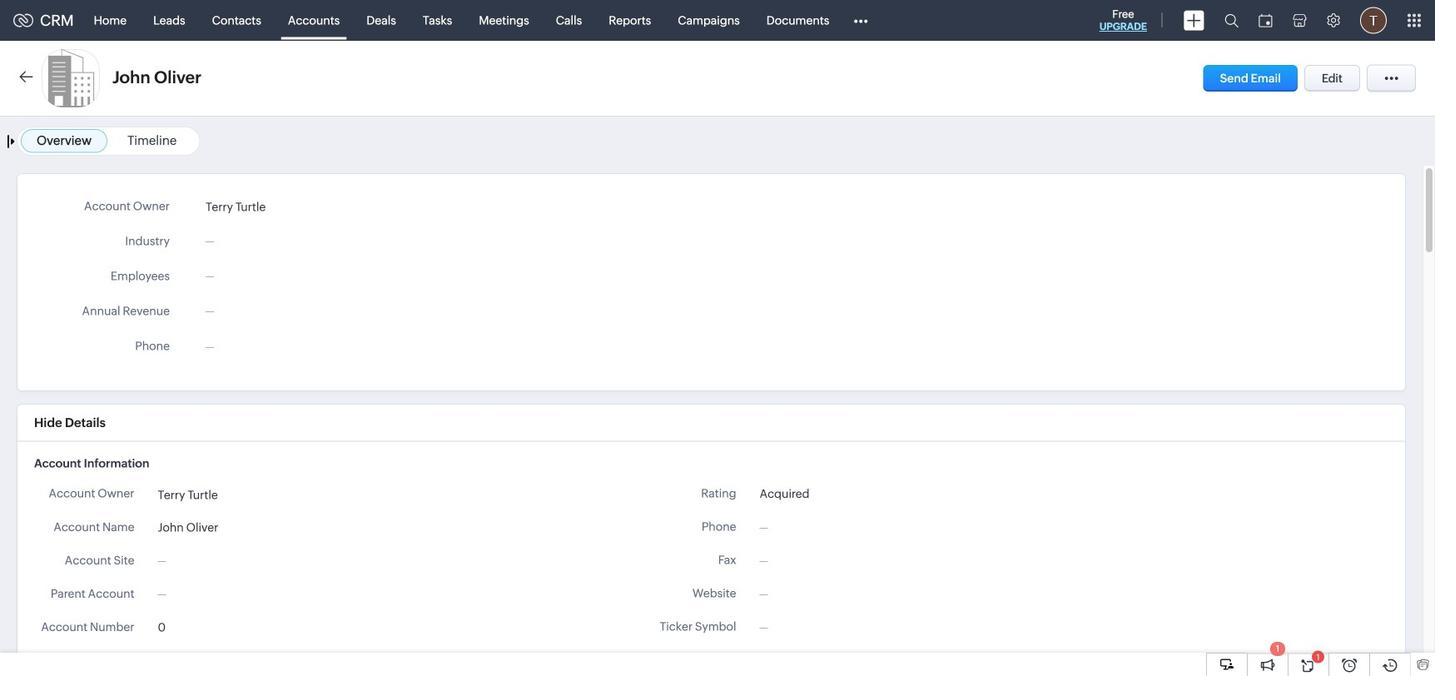 Task type: describe. For each thing, give the bounding box(es) containing it.
logo image
[[13, 14, 33, 27]]

create menu element
[[1174, 0, 1215, 40]]

create menu image
[[1184, 10, 1205, 30]]



Task type: vqa. For each thing, say whether or not it's contained in the screenshot.
Create Menu Element
yes



Task type: locate. For each thing, give the bounding box(es) containing it.
search element
[[1215, 0, 1249, 41]]

profile element
[[1351, 0, 1398, 40]]

Other Modules field
[[843, 7, 879, 34]]

profile image
[[1361, 7, 1388, 34]]

search image
[[1225, 13, 1239, 27]]

calendar image
[[1259, 14, 1273, 27]]



